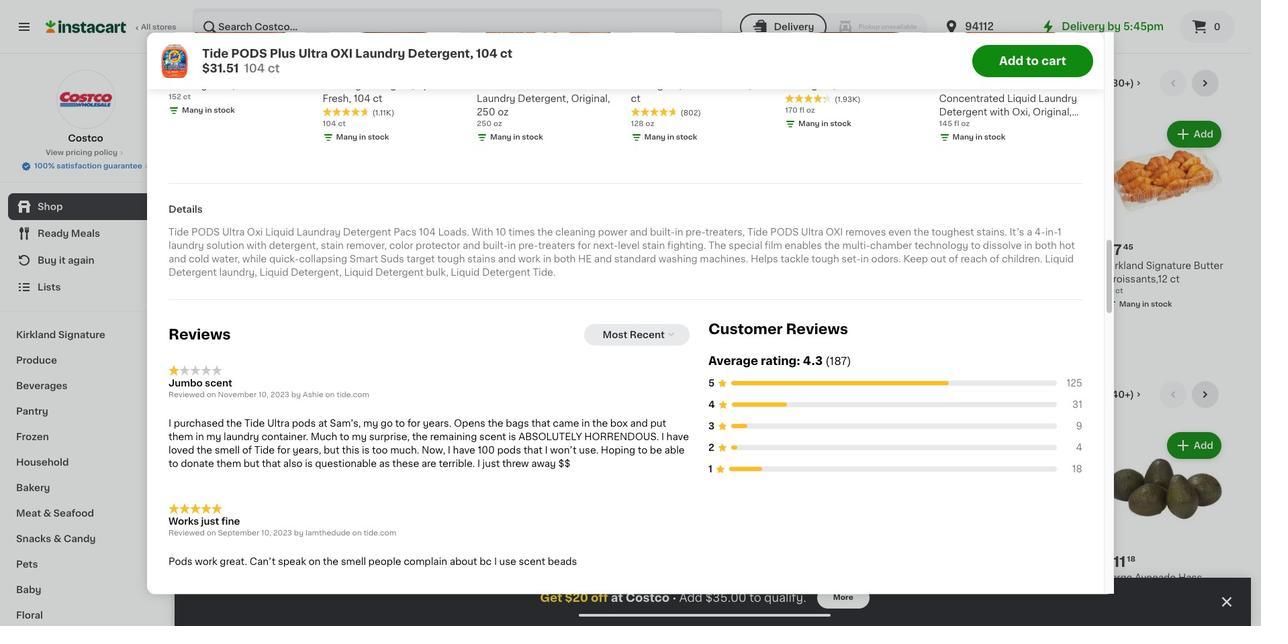 Task type: vqa. For each thing, say whether or not it's contained in the screenshot.
Variety,
yes



Task type: describe. For each thing, give the bounding box(es) containing it.
main content containing best sellers
[[175, 54, 1252, 627]]

ashie
[[303, 392, 324, 399]]

1 horizontal spatial 152
[[237, 81, 253, 90]]

many in stock down most recent
[[603, 342, 656, 349]]

1 horizontal spatial is
[[362, 446, 370, 456]]

costco link
[[56, 70, 115, 145]]

service type group
[[741, 13, 928, 40]]

2 horizontal spatial scent
[[519, 558, 546, 568]]

$ 6 21 for kirkland signature rotisserie chicken
[[850, 243, 875, 258]]

2 vertical spatial 4
[[1077, 444, 1083, 453]]

0 horizontal spatial 152
[[169, 94, 181, 101]]

pods work great. can't speak on the smell people complain about bc i use scent beads
[[169, 558, 577, 568]]

1 horizontal spatial have
[[667, 433, 689, 442]]

170 fl oz
[[785, 107, 816, 115]]

detergent down suds
[[376, 268, 424, 278]]

smart
[[350, 255, 378, 264]]

0 vertical spatial is
[[509, 433, 516, 442]]

original, inside tide he ultra oxi powder laundry detergent, original, 250 oz 250 oz
[[571, 94, 610, 104]]

pantry link
[[8, 399, 163, 425]]

ct inside kirkland signature bath tissue, 2-ply, 4.5" x 4", 380 sheets, 30 ct
[[534, 288, 544, 298]]

many down croissants,12
[[1120, 301, 1141, 309]]

signature for butter
[[1147, 262, 1192, 271]]

pantry
[[16, 407, 48, 417]]

delivery for delivery by 5:45pm
[[1062, 21, 1106, 32]]

he inside tide pods ultra oxi liquid laundray detergent pacs 104 loads. with 10 times the cleaning power and built-in pre-treaters, tide pods ultra oxi removes even the toughest stains. it's a 4-in-1 laundry solution with detergent, stain remover, color protector and built-in pre-treaters for next-level stain fighting. the special film enables the multi-chamber technology to dissolve in both hot and cold water, while quick-collapsing smart suds target tough stains and work in both he and standard washing machines. helps tackle tough set-in odors. keep out of reach of children. liquid detergent laundry, liquid detergent, liquid detergent bulk, liquid detergent tide.
[[578, 255, 592, 264]]

beads
[[548, 558, 577, 568]]

$ 4 96
[[204, 243, 231, 258]]

snacks & candy
[[16, 535, 96, 544]]

treaters,
[[706, 228, 745, 237]]

delivery for delivery
[[774, 22, 815, 32]]

$ inside $ 35 84
[[480, 50, 485, 57]]

0 vertical spatial pre-
[[686, 228, 706, 237]]

product group containing 6
[[848, 118, 966, 313]]

satisfaction
[[57, 163, 102, 170]]

with inside tide advanced power ultra concentrated liquid laundry detergent with oxi, original, 145 fl oz
[[990, 108, 1010, 117]]

product group containing 12
[[331, 430, 449, 596]]

3 lb for 2
[[202, 586, 215, 594]]

all for 11
[[1095, 391, 1106, 400]]

1 vertical spatial work
[[195, 558, 218, 568]]

instacart logo image
[[46, 19, 126, 35]]

the left the bags
[[488, 420, 504, 429]]

policy
[[94, 149, 118, 157]]

the left box
[[593, 420, 608, 429]]

fl inside kirkland signature purified drinking water, 16.9 fl oz, 40-count
[[223, 288, 229, 298]]

ultra inside tide he ultra oxi powder laundry detergent, original, 250 oz 250 oz
[[516, 81, 538, 90]]

1, for pods
[[610, 263, 615, 270]]

add inside button
[[1000, 55, 1024, 66]]

ultra inside tide pods plus ultra oxi laundry detergent, 104 ct
[[665, 275, 688, 284]]

kirkland for kirkland signature rotisserie chicken
[[848, 262, 886, 271]]

152 inside tide pods laundry detergent, free & gentle, 152 ct
[[754, 81, 770, 90]]

laundry inside tide pods laundry detergent, free & gentle, 152 ct
[[685, 68, 724, 77]]

hass
[[1179, 574, 1203, 583]]

0 horizontal spatial have
[[453, 446, 476, 456]]

0 horizontal spatial is
[[305, 460, 313, 469]]

green seedless grapes, 3 lbs 3 lb
[[848, 574, 962, 607]]

my left "go"
[[363, 420, 378, 429]]

1 horizontal spatial (187)
[[826, 356, 852, 367]]

target
[[407, 255, 435, 264]]

24 for $ 24 84
[[330, 49, 349, 64]]

1 vertical spatial pods
[[497, 446, 521, 456]]

concentrated
[[940, 94, 1005, 104]]

water,
[[212, 255, 240, 264]]

bags
[[506, 420, 529, 429]]

ct up tide he ultra oxi powder laundry detergent, original, 250 oz 250 oz
[[500, 48, 513, 58]]

0 horizontal spatial for
[[277, 446, 290, 456]]

145 inside tide advanced power ultra concentrated liquid laundry detergent with oxi, original, 145 fl oz
[[940, 121, 956, 131]]

kirkland for kirkland signature bath tissue, 2-ply, 4.5" x 4", 380 sheets, 30 ct
[[460, 262, 498, 271]]

$ inside $ 24 87
[[171, 50, 176, 57]]

104 inside tide pods plus ultra oxi laundry detergent, 104 ct
[[684, 288, 700, 298]]

1 inside tide pods ultra oxi liquid laundray detergent pacs 104 loads. with 10 times the cleaning power and built-in pre-treaters, tide pods ultra oxi removes even the toughest stains. it's a 4-in-1 laundry solution with detergent, stain remover, color protector and built-in pre-treaters for next-level stain fighting. the special film enables the multi-chamber technology to dissolve in both hot and cold water, while quick-collapsing smart suds target tough stains and work in both he and standard washing machines. helps tackle tough set-in odors. keep out of reach of children. liquid detergent laundry, liquid detergent, liquid detergent bulk, liquid detergent tide.
[[1058, 228, 1062, 237]]

many in stock down 'pacs,'
[[182, 107, 235, 115]]

liquid down quick-
[[260, 268, 289, 278]]

128 oz
[[631, 121, 655, 128]]

stock down tide he ultra oxi powder laundry detergent, original, 250 oz 250 oz
[[522, 134, 543, 141]]

of inside i purchased the tide ultra pods at sam's, my go to for years. opens the bags that came in the box and put them in my laundry container. much to my surprise, the remaining scent is absolutely horrendous. i have loved the smell of tide for years, but this is too much. now, i have 100 pods that i won't use. hoping to be able to donate them but that also is questionable as these are terrible. i just threw away $$
[[242, 446, 252, 456]]

$ 6 21 for kirkland signature cage free eggs, 24 ct
[[980, 243, 1004, 258]]

work inside tide pods ultra oxi liquid laundray detergent pacs 104 loads. with 10 times the cleaning power and built-in pre-treaters, tide pods ultra oxi removes even the toughest stains. it's a 4-in-1 laundry solution with detergent, stain remover, color protector and built-in pre-treaters for next-level stain fighting. the special film enables the multi-chamber technology to dissolve in both hot and cold water, while quick-collapsing smart suds target tough stains and work in both he and standard washing machines. helps tackle tough set-in odors. keep out of reach of children. liquid detergent laundry, liquid detergent, liquid detergent bulk, liquid detergent tide.
[[518, 255, 541, 264]]

in up fighting.
[[675, 228, 684, 237]]

in down croissants,12
[[1143, 301, 1150, 309]]

box
[[611, 420, 628, 429]]

details
[[169, 205, 203, 214]]

24 inside kirkland signature cage free eggs, 24 ct
[[1029, 275, 1041, 284]]

buy for buy 1, get $5.40 off
[[593, 263, 608, 270]]

24 for $ 24 25
[[468, 243, 487, 258]]

all for 7
[[1095, 79, 1106, 88]]

again
[[68, 256, 95, 265]]

ct up sellers
[[268, 62, 280, 73]]

the down november
[[226, 420, 242, 429]]

tide for tide pods plus ultra oxi laundry detergent, 104 ct $31.51 104 ct
[[202, 48, 229, 58]]

stock down (1.93k)
[[831, 121, 852, 128]]

smell inside i purchased the tide ultra pods at sam's, my go to for years. opens the bags that came in the box and put them in my laundry container. much to my surprise, the remaining scent is absolutely horrendous. i have loved the smell of tide for years, but this is too much. now, i have 100 pods that i won't use. hoping to be able to donate them but that also is questionable as these are terrible. i just threw away $$
[[215, 446, 240, 456]]

power
[[1012, 81, 1042, 90]]

just inside works just fine reviewed on september 10, 2023 by iamthedude on tide.com
[[201, 518, 219, 527]]

3 inside button
[[589, 586, 594, 594]]

too
[[372, 446, 388, 456]]

pods for tide pods plus ultra oxi laundry detergent, 104 ct
[[612, 275, 641, 284]]

kirkland for kirkland signature
[[16, 331, 56, 340]]

stock down "kirkland signature butter croissants,12 ct 12 ct" on the top of the page
[[1151, 301, 1173, 309]]

bananas,
[[331, 262, 374, 271]]

$ 35 84
[[480, 49, 515, 64]]

$ inside $ 9 94
[[463, 556, 468, 564]]

2 down "$ 12 43"
[[331, 586, 335, 594]]

i left purchased
[[169, 420, 171, 429]]

many down bc
[[473, 600, 495, 607]]

many in stock down croissants,12
[[1120, 301, 1173, 309]]

plus inside tide pods plus ultra oxi laundry detergent, 104 ct $31.51 104 ct
[[270, 48, 296, 58]]

liquid inside tide advanced power ultra concentrated liquid laundry detergent with oxi, original, 145 fl oz
[[1008, 94, 1037, 104]]

set-
[[842, 255, 861, 264]]

10, inside jumbo scent reviewed on november 10, 2023 by ashie on tide.com
[[259, 392, 269, 399]]

on left september
[[207, 531, 216, 538]]

opens
[[454, 420, 486, 429]]

the up donate
[[197, 446, 212, 456]]

1 vertical spatial smell
[[341, 558, 366, 568]]

fresh fruit
[[202, 388, 281, 402]]

product group containing 31
[[589, 118, 708, 366]]

kirkland for kirkland signature butter croissants,12 ct 12 ct
[[1106, 262, 1144, 271]]

many down 18 oz
[[732, 600, 753, 607]]

in down tide pods laundry detergent, free & gentle, 152 ct
[[668, 134, 675, 141]]

oxi for tide pods plus ultra oxi laundry detergent, 104 ct $31.51 104 ct
[[331, 48, 353, 58]]

$ 24 84
[[326, 49, 361, 64]]

stock down (802)
[[676, 134, 698, 141]]

in left 'qualify.' at the right bottom of the page
[[755, 600, 762, 607]]

the up now,
[[412, 433, 428, 442]]

my down purchased
[[206, 433, 221, 442]]

$ inside $ 31 51
[[592, 244, 597, 252]]

product group containing 24
[[460, 118, 579, 327]]

with inside tide pods ultra oxi liquid laundray detergent pacs 104 loads. with 10 times the cleaning power and built-in pre-treaters, tide pods ultra oxi removes even the toughest stains. it's a 4-in-1 laundry solution with detergent, stain remover, color protector and built-in pre-treaters for next-level stain fighting. the special film enables the multi-chamber technology to dissolve in both hot and cold water, while quick-collapsing smart suds target tough stains and work in both he and standard washing machines. helps tackle tough set-in odors. keep out of reach of children. liquid detergent laundry, liquid detergent, liquid detergent bulk, liquid detergent tide.
[[247, 241, 267, 251]]

ct down avocado
[[1153, 587, 1162, 596]]

laundry inside tide pods plus ultra oxi laundry detergent, 104 ct
[[589, 288, 628, 298]]

i down put
[[662, 433, 665, 442]]

to left be
[[638, 446, 648, 456]]

on left november
[[207, 392, 216, 399]]

tide up 38
[[748, 228, 768, 237]]

best
[[202, 76, 236, 90]]

off for power
[[994, 69, 1005, 76]]

seedless
[[879, 574, 923, 583]]

detergent up remover, at the left top of the page
[[343, 228, 392, 237]]

ct inside tide pods plus ultra oxi laundry detergent, 104 ct
[[589, 302, 599, 311]]

detergent, inside tide he ultra oxi powder laundry detergent, original, 250 oz 250 oz
[[518, 94, 569, 104]]

buy it again
[[38, 256, 95, 265]]

48 for bananas, 3 lbs
[[349, 244, 359, 252]]

laundry inside "tide pods plus downy laundry detergent, april fresh, 104 ct"
[[323, 81, 361, 90]]

butter
[[1194, 262, 1224, 271]]

tide for tide he original liquid detergent, 170 fl oz
[[785, 68, 806, 77]]

stock down tide advanced power ultra concentrated liquid laundry detergent with oxi, original, 145 fl oz
[[985, 134, 1006, 141]]

in down a
[[1025, 241, 1033, 251]]

many down best
[[182, 107, 203, 115]]

(14)
[[768, 290, 782, 298]]

he inside tide he ultra oxi powder laundry detergent, original, 250 oz 250 oz
[[500, 81, 514, 90]]

and up ply,
[[498, 255, 516, 264]]

380
[[460, 288, 479, 298]]

many down 128 oz on the right top
[[645, 134, 666, 141]]

4.3
[[803, 356, 823, 367]]

on right the speak
[[309, 558, 321, 568]]

oxi,
[[1013, 108, 1031, 117]]

bath
[[548, 262, 570, 271]]

protector
[[416, 241, 460, 251]]

4 inside item carousel region
[[209, 243, 219, 258]]

liquid down smart
[[344, 268, 373, 278]]

2 250 from the top
[[477, 121, 492, 128]]

to right "go"
[[395, 420, 405, 429]]

i right bc
[[494, 558, 497, 568]]

complain
[[404, 558, 448, 568]]

ultra inside tide advanced power ultra concentrated liquid laundry detergent with oxi, original, 145 fl oz
[[1044, 81, 1067, 90]]

hot
[[1060, 241, 1076, 251]]

customer
[[709, 323, 783, 337]]

many in stock down 18 oz
[[732, 600, 785, 607]]

detergent, inside tide pods ultra oxi liquid laundray detergent pacs 104 loads. with 10 times the cleaning power and built-in pre-treaters, tide pods ultra oxi removes even the toughest stains. it's a 4-in-1 laundry solution with detergent, stain remover, color protector and built-in pre-treaters for next-level stain fighting. the special film enables the multi-chamber technology to dissolve in both hot and cold water, while quick-collapsing smart suds target tough stains and work in both he and standard washing machines. helps tackle tough set-in odors. keep out of reach of children. liquid detergent laundry, liquid detergent, liquid detergent bulk, liquid detergent tide.
[[291, 268, 342, 278]]

1 stain from the left
[[321, 241, 344, 251]]

in right came at the left
[[582, 420, 590, 429]]

stock down recent
[[634, 342, 656, 349]]

scent inside i purchased the tide ultra pods at sam's, my go to for years. opens the bags that came in the box and put them in my laundry container. much to my surprise, the remaining scent is absolutely horrendous. i have loved the smell of tide for years, but this is too much. now, i have 100 pods that i won't use. hoping to be able to donate them but that also is questionable as these are terrible. i just threw away $$
[[480, 433, 506, 442]]

free inside tide pods laundry detergent, free & gentle, 152 ct
[[685, 81, 705, 90]]

$ 9 94
[[463, 555, 489, 570]]

0 horizontal spatial built-
[[483, 241, 508, 251]]

1 250 from the top
[[477, 108, 496, 117]]

fruit
[[246, 388, 281, 402]]

many in stock down the use
[[473, 600, 526, 607]]

2 horizontal spatial of
[[990, 255, 1000, 264]]

while
[[242, 255, 267, 264]]

detergent up sheets,
[[482, 268, 531, 278]]

1 horizontal spatial reviews
[[786, 323, 849, 337]]

laundry inside tide advanced power ultra concentrated liquid laundry detergent with oxi, original, 145 fl oz
[[1039, 94, 1078, 104]]

1 vertical spatial view
[[46, 149, 64, 157]]

snacks
[[16, 535, 51, 544]]

in down the use
[[497, 600, 503, 607]]

remaining
[[430, 433, 477, 442]]

stock down 'pacs,'
[[214, 107, 235, 115]]

on right ashie
[[325, 392, 335, 399]]

3 lb for 9
[[460, 586, 474, 594]]

$ inside $ 24 84
[[326, 50, 330, 57]]

ct down variety,
[[1113, 600, 1121, 607]]

1 vertical spatial 1
[[709, 465, 713, 474]]

works
[[169, 518, 199, 527]]

drinking
[[240, 275, 280, 284]]

$4
[[982, 69, 992, 76]]

many in stock down 128 oz on the right top
[[645, 134, 698, 141]]

2 left great.
[[209, 555, 218, 570]]

view for best sellers
[[1070, 79, 1093, 88]]

11
[[1114, 555, 1126, 570]]

detergent, inside tide pods laundry detergent, free & gentle, 152 ct
[[631, 81, 682, 90]]

0 horizontal spatial them
[[169, 433, 193, 442]]

tide.com inside jumbo scent reviewed on november 10, 2023 by ashie on tide.com
[[337, 392, 370, 399]]

oxi for liquid
[[247, 228, 263, 237]]

tide down the container.
[[254, 446, 275, 456]]

kirkland signature bath tissue, 2-ply, 4.5" x 4", 380 sheets, 30 ct
[[460, 262, 570, 298]]

ct left recent
[[605, 328, 612, 336]]

signature for ultra
[[209, 68, 254, 77]]

bc
[[480, 558, 492, 568]]

stock left get
[[505, 600, 526, 607]]

48 for 3 lb
[[220, 556, 230, 564]]

many down 145 fl oz
[[953, 134, 974, 141]]

ct inside kirkland signature cage free eggs, 24 ct
[[1043, 275, 1053, 284]]

0 vertical spatial by
[[1108, 21, 1121, 32]]

in down "tide pods plus downy laundry detergent, april fresh, 104 ct"
[[359, 134, 366, 141]]

color
[[390, 241, 414, 251]]

the left multi-
[[825, 241, 840, 251]]

$ inside "$ 7 45"
[[1109, 244, 1114, 252]]

most recent
[[603, 331, 665, 340]]

tide for tide pods plus downy laundry detergent, april fresh, 104 ct
[[323, 68, 343, 77]]

1 horizontal spatial them
[[217, 460, 241, 469]]

off inside the get $20 off at costco • add $35.00 to qualify.
[[591, 593, 609, 604]]

0 vertical spatial that
[[532, 420, 551, 429]]

stock down (1.11k)
[[368, 134, 389, 141]]

view all (30+)
[[1070, 79, 1135, 88]]

5:45pm
[[1124, 21, 1164, 32]]

floral
[[16, 611, 43, 621]]

$ inside $ 22 38
[[721, 244, 726, 252]]

item carousel region containing fresh fruit
[[202, 382, 1225, 627]]

liquid up detergent,
[[265, 228, 294, 237]]

powder
[[559, 81, 595, 90]]

tide pods plus downy laundry detergent, april fresh, 104 ct
[[323, 68, 439, 104]]

tide.
[[533, 268, 556, 278]]

many down most
[[603, 342, 624, 349]]

detergent, inside tide he original liquid detergent, 170 fl oz
[[785, 81, 836, 90]]

ct right 'pacs,'
[[256, 81, 265, 90]]

oxi inside tide pods ultra oxi liquid laundray detergent pacs 104 loads. with 10 times the cleaning power and built-in pre-treaters, tide pods ultra oxi removes even the toughest stains. it's a 4-in-1 laundry solution with detergent, stain remover, color protector and built-in pre-treaters for next-level stain fighting. the special film enables the multi-chamber technology to dissolve in both hot and cold water, while quick-collapsing smart suds target tough stains and work in both he and standard washing machines. helps tackle tough set-in odors. keep out of reach of children. liquid detergent laundry, liquid detergent, liquid detergent bulk, liquid detergent tide.
[[826, 228, 843, 237]]

3 lb button
[[589, 430, 708, 596]]

fl inside tide he original liquid detergent, 170 fl oz
[[857, 81, 863, 90]]

in down concentrated
[[976, 134, 983, 141]]

all stores link
[[46, 8, 177, 46]]

in down multi-
[[861, 255, 869, 264]]

purified
[[202, 275, 238, 284]]

lists link
[[8, 274, 163, 301]]

$ inside '$ 24 25'
[[463, 244, 468, 252]]

1 vertical spatial that
[[524, 446, 543, 456]]

technology
[[915, 241, 969, 251]]

kirkland signature ultra clean laundry pacs, 152 ct 152 ct
[[169, 68, 309, 101]]

came
[[553, 420, 579, 429]]

lb inside bananas, 3 lbs 3 lb
[[337, 274, 345, 282]]

original, inside tide advanced power ultra concentrated liquid laundry detergent with oxi, original, 145 fl oz
[[1033, 108, 1072, 117]]

plus for 24
[[377, 68, 397, 77]]

i down 100
[[478, 460, 480, 469]]

signature for purified
[[242, 262, 287, 271]]

away
[[532, 460, 556, 469]]

and up stains
[[463, 241, 481, 251]]

104 ct for buy 1, get $5.40 off
[[589, 328, 612, 336]]

sponsored badge image
[[719, 328, 759, 336]]

1 horizontal spatial built-
[[650, 228, 675, 237]]

31 inside item carousel region
[[597, 243, 613, 258]]

green
[[848, 574, 877, 583]]

off for plus
[[656, 263, 667, 270]]

works just fine reviewed on september 10, 2023 by iamthedude on tide.com
[[169, 518, 397, 538]]

2 vertical spatial that
[[262, 460, 281, 469]]

ct inside tide pods laundry detergent, free & gentle, 152 ct
[[631, 94, 641, 104]]

1 vertical spatial both
[[554, 255, 576, 264]]

laundry inside i purchased the tide ultra pods at sam's, my go to for years. opens the bags that came in the box and put them in my laundry container. much to my surprise, the remaining scent is absolutely horrendous. i have loved the smell of tide for years, but this is too much. now, i have 100 pods that i won't use. hoping to be able to donate them but that also is questionable as these are terrible. i just threw away $$
[[224, 433, 259, 442]]

at inside the get $20 off at costco • add $35.00 to qualify.
[[611, 593, 623, 604]]

get $20 off at costco • add $35.00 to qualify.
[[540, 593, 807, 604]]

tide for tide he ultra oxi powder laundry detergent, original, 250 oz 250 oz
[[477, 81, 497, 90]]

oz,
[[231, 288, 245, 298]]

for inside tide pods ultra oxi liquid laundray detergent pacs 104 loads. with 10 times the cleaning power and built-in pre-treaters, tide pods ultra oxi removes even the toughest stains. it's a 4-in-1 laundry solution with detergent, stain remover, color protector and built-in pre-treaters for next-level stain fighting. the special film enables the multi-chamber technology to dissolve in both hot and cold water, while quick-collapsing smart suds target tough stains and work in both he and standard washing machines. helps tackle tough set-in odors. keep out of reach of children. liquid detergent laundry, liquid detergent, liquid detergent bulk, liquid detergent tide.
[[578, 241, 591, 251]]

and up level
[[630, 228, 648, 237]]

to down sam's,
[[340, 433, 350, 442]]

grapes,
[[925, 574, 962, 583]]

ultra inside tide pods plus ultra oxi laundry detergent, 104 ct $31.51 104 ct
[[299, 48, 328, 58]]

much
[[311, 433, 337, 442]]

0 vertical spatial 9
[[1077, 422, 1083, 431]]

kirkland signature rotisserie chicken
[[848, 262, 936, 284]]

liquid up 380
[[451, 268, 480, 278]]

costco inside costco link
[[68, 134, 103, 143]]

also
[[283, 460, 303, 469]]

detergent, inside tide pods plus ultra oxi laundry detergent, 104 ct
[[630, 288, 681, 298]]

treaters
[[538, 241, 576, 251]]

the right even
[[914, 228, 930, 237]]

ultra up 'solution'
[[222, 228, 245, 237]]

25
[[488, 244, 498, 252]]

laundry inside kirkland signature ultra clean laundry pacs, 152 ct 152 ct
[[169, 81, 207, 90]]

in down 'pacs,'
[[205, 107, 212, 115]]

kirkland signature purified drinking water, 16.9 fl oz, 40-count
[[202, 262, 312, 298]]

ultra up enables
[[802, 228, 824, 237]]

fighting.
[[668, 241, 707, 251]]

1 vertical spatial but
[[244, 460, 260, 469]]

2 right able
[[709, 444, 715, 453]]

chunks,
[[752, 275, 790, 284]]

0 horizontal spatial reviews
[[169, 328, 231, 342]]

detergent down cold
[[169, 268, 217, 278]]

fresh
[[202, 388, 243, 402]]

in up tide.
[[543, 255, 552, 264]]

reviewed inside jumbo scent reviewed on november 10, 2023 by ashie on tide.com
[[169, 392, 205, 399]]

to inside the get $20 off at costco • add $35.00 to qualify.
[[750, 593, 762, 604]]

original
[[824, 68, 861, 77]]



Task type: locate. For each thing, give the bounding box(es) containing it.
buy inside product "group"
[[593, 263, 608, 270]]

48 down september
[[220, 556, 230, 564]]

treatment tracker modal dialog
[[175, 578, 1252, 627]]

& inside tide pods laundry detergent, free & gentle, 152 ct
[[708, 81, 715, 90]]

0 horizontal spatial of
[[242, 446, 252, 456]]

0 vertical spatial 12
[[1106, 288, 1114, 295]]

liquid up oxi,
[[1008, 94, 1037, 104]]

tide.com up people
[[364, 531, 397, 538]]

30
[[519, 288, 532, 298]]

$ 6 21 down stains.
[[980, 243, 1004, 258]]

to down loved
[[169, 460, 178, 469]]

laundry up gentle,
[[685, 68, 724, 77]]

item carousel region
[[202, 70, 1225, 371], [202, 382, 1225, 627]]

2 vertical spatial 5
[[1106, 600, 1111, 607]]

0 horizontal spatial but
[[244, 460, 260, 469]]

and inside i purchased the tide ultra pods at sam's, my go to for years. opens the bags that came in the box and put them in my laundry container. much to my surprise, the remaining scent is absolutely horrendous. i have loved the smell of tide for years, but this is too much. now, i have 100 pods that i won't use. hoping to be able to donate them but that also is questionable as these are terrible. i just threw away $$
[[631, 420, 648, 429]]

0 vertical spatial 48
[[349, 244, 359, 252]]

view all (40+)
[[1070, 391, 1135, 400]]

2 vertical spatial is
[[305, 460, 313, 469]]

1 horizontal spatial $ 6 21
[[980, 243, 1004, 258]]

tide down 'fruit'
[[245, 420, 265, 429]]

lbs inside bananas, 3 lbs 3 lb
[[385, 262, 399, 271]]

people
[[369, 558, 401, 568]]

signature for rotisserie
[[888, 262, 933, 271]]

by left 5:45pm
[[1108, 21, 1121, 32]]

0 vertical spatial &
[[708, 81, 715, 90]]

0 vertical spatial off
[[994, 69, 1005, 76]]

liquid down hot
[[1045, 255, 1074, 264]]

kirkland signature butter croissants,12 ct 12 ct
[[1106, 262, 1224, 295]]

3 lb
[[202, 586, 215, 594], [460, 586, 474, 594], [589, 586, 603, 594]]

pods for tide pods plus ultra oxi laundry detergent, 104 ct $31.51 104 ct
[[231, 48, 267, 58]]

18 inside $ 11 18
[[1128, 556, 1136, 564]]

and down next-
[[595, 255, 612, 264]]

9 left 94
[[468, 555, 478, 570]]

scent up november
[[205, 379, 232, 389]]

0 vertical spatial but
[[324, 446, 340, 456]]

tide for tide advanced power ultra concentrated liquid laundry detergent with oxi, original, 145 fl oz
[[940, 81, 960, 90]]

product group containing 9
[[460, 430, 579, 612]]

1 vertical spatial 4
[[709, 401, 715, 410]]

many in stock down 170 fl oz
[[799, 121, 852, 128]]

both down treaters
[[554, 255, 576, 264]]

ultra left powder
[[516, 81, 538, 90]]

2023 inside jumbo scent reviewed on november 10, 2023 by ashie on tide.com
[[271, 392, 290, 399]]

24
[[176, 49, 195, 64], [330, 49, 349, 64], [468, 243, 487, 258], [1029, 275, 1041, 284]]

pods
[[169, 558, 193, 568]]

2 tough from the left
[[812, 255, 840, 264]]

1 horizontal spatial buy
[[593, 263, 608, 270]]

0 vertical spatial oxi
[[541, 81, 557, 90]]

1 horizontal spatial 12
[[1106, 288, 1114, 295]]

0 horizontal spatial both
[[554, 255, 576, 264]]

have
[[667, 433, 689, 442], [453, 446, 476, 456]]

pricing
[[66, 149, 92, 157]]

product group containing 22
[[719, 118, 837, 339]]

laundry down november
[[224, 433, 259, 442]]

that up away
[[524, 446, 543, 456]]

1 horizontal spatial he
[[578, 255, 592, 264]]

kirkland inside kirkland signature cage free eggs, 24 ct
[[977, 262, 1015, 271]]

0 horizontal spatial scent
[[205, 379, 232, 389]]

tide inside tide pods laundry detergent, free & gentle, 152 ct
[[631, 68, 652, 77]]

1 horizontal spatial $ 2 48
[[333, 243, 359, 258]]

kirkland for kirkland signature cage free eggs, 24 ct
[[977, 262, 1015, 271]]

1 horizontal spatial costco
[[626, 593, 670, 604]]

(30+)
[[1109, 79, 1135, 88]]

cage
[[1065, 262, 1090, 271]]

baby
[[16, 586, 41, 595]]

detergent, up 128 oz on the right top
[[631, 81, 682, 90]]

1 vertical spatial $ 2 48
[[204, 555, 230, 570]]

1 vertical spatial for
[[408, 420, 421, 429]]

costco inside the get $20 off at costco • add $35.00 to qualify.
[[626, 593, 670, 604]]

152 right gentle,
[[754, 81, 770, 90]]

$ inside $ 11 18
[[1109, 556, 1114, 564]]

10
[[496, 228, 506, 237]]

tide up concentrated
[[940, 81, 960, 90]]

0 vertical spatial costco
[[68, 134, 103, 143]]

0 horizontal spatial 5
[[709, 379, 715, 388]]

104
[[476, 48, 498, 58], [244, 62, 265, 73], [354, 94, 371, 104], [323, 121, 336, 128], [419, 228, 436, 237], [684, 288, 700, 298], [589, 328, 603, 336]]

$ 2 48 for 3 lb
[[204, 555, 230, 570]]

buy for buy it again
[[38, 256, 57, 265]]

89
[[967, 50, 977, 57]]

chicken up 64
[[766, 262, 804, 271]]

kirkland inside kirkland signature purified drinking water, 16.9 fl oz, 40-count
[[202, 262, 240, 271]]

$ 11 18
[[1109, 555, 1136, 570]]

just inside i purchased the tide ultra pods at sam's, my go to for years. opens the bags that came in the box and put them in my laundry container. much to my surprise, the remaining scent is absolutely horrendous. i have loved the smell of tide for years, but this is too much. now, i have 100 pods that i won't use. hoping to be able to donate them but that also is questionable as these are terrible. i just threw away $$
[[483, 460, 500, 469]]

tough down 'protector'
[[438, 255, 465, 264]]

1 horizontal spatial 21
[[996, 244, 1004, 252]]

43
[[355, 556, 365, 564]]

tide for tide pods ultra oxi liquid laundray detergent pacs 104 loads. with 10 times the cleaning power and built-in pre-treaters, tide pods ultra oxi removes even the toughest stains. it's a 4-in-1 laundry solution with detergent, stain remover, color protector and built-in pre-treaters for next-level stain fighting. the special film enables the multi-chamber technology to dissolve in both hot and cold water, while quick-collapsing smart suds target tough stains and work in both he and standard washing machines. helps tackle tough set-in odors. keep out of reach of children. liquid detergent laundry, liquid detergent, liquid detergent bulk, liquid detergent tide.
[[169, 228, 189, 237]]

reviewed down jumbo
[[169, 392, 205, 399]]

1 vertical spatial 9
[[468, 555, 478, 570]]

4",
[[554, 275, 566, 284]]

delivery
[[1062, 21, 1106, 32], [774, 22, 815, 32]]

pods for tide pods plus downy laundry detergent, april fresh, 104 ct
[[346, 68, 374, 77]]

item carousel region containing best sellers
[[202, 70, 1225, 371]]

$ inside $ 4 96
[[204, 244, 209, 252]]

0 horizontal spatial work
[[195, 558, 218, 568]]

household link
[[8, 450, 163, 476]]

stain
[[321, 241, 344, 251], [642, 241, 665, 251]]

get for advanced
[[967, 69, 980, 76]]

kirkland for kirkland signature purified drinking water, 16.9 fl oz, 40-count
[[202, 262, 240, 271]]

ct up (1.11k)
[[373, 94, 383, 104]]

he
[[500, 81, 514, 90], [578, 255, 592, 264]]

just
[[483, 460, 500, 469], [201, 518, 219, 527]]

(187) inside product "group"
[[639, 317, 657, 325]]

0 horizontal spatial 48
[[220, 556, 230, 564]]

reviewed inside works just fine reviewed on september 10, 2023 by iamthedude on tide.com
[[169, 531, 205, 538]]

10,
[[259, 392, 269, 399], [261, 531, 271, 538]]

in
[[205, 107, 212, 115], [822, 121, 829, 128], [359, 134, 366, 141], [514, 134, 520, 141], [668, 134, 675, 141], [976, 134, 983, 141], [675, 228, 684, 237], [508, 241, 516, 251], [1025, 241, 1033, 251], [543, 255, 552, 264], [861, 255, 869, 264], [1143, 301, 1150, 309], [626, 342, 633, 349], [582, 420, 590, 429], [196, 433, 204, 442], [497, 600, 503, 607], [755, 600, 762, 607]]

1 6 from the left
[[855, 243, 865, 258]]

0 vertical spatial 1,
[[960, 69, 966, 76]]

put
[[651, 420, 667, 429]]

tide.com inside works just fine reviewed on september 10, 2023 by iamthedude on tide.com
[[364, 531, 397, 538]]

for
[[578, 241, 591, 251], [408, 420, 421, 429], [277, 446, 290, 456]]

0 horizontal spatial pre-
[[519, 241, 538, 251]]

in down tide he ultra oxi powder laundry detergent, original, 250 oz 250 oz
[[514, 134, 520, 141]]

1 horizontal spatial plus
[[377, 68, 397, 77]]

2 3 lb from the left
[[460, 586, 474, 594]]

signature for bath
[[500, 262, 546, 271]]

1 horizontal spatial original,
[[1033, 108, 1072, 117]]

0 vertical spatial 170
[[839, 81, 854, 90]]

both down in-
[[1035, 241, 1057, 251]]

0 horizontal spatial buy
[[38, 256, 57, 265]]

1 vertical spatial free
[[977, 275, 998, 284]]

2 horizontal spatial oxi
[[826, 228, 843, 237]]

product group containing 11
[[1106, 430, 1225, 625]]

get for pods
[[617, 263, 630, 270]]

2 horizontal spatial 152
[[754, 81, 770, 90]]

laundry down $ 24 87
[[169, 81, 207, 90]]

1 all from the top
[[1095, 79, 1106, 88]]

plus inside tide pods plus ultra oxi laundry detergent, 104 ct
[[643, 275, 663, 284]]

31
[[597, 243, 613, 258], [1073, 401, 1083, 410]]

detergent, inside "tide pods plus downy laundry detergent, april fresh, 104 ct"
[[364, 81, 415, 90]]

tide pods ultra oxi liquid laundray detergent pacs 104 loads. with 10 times the cleaning power and built-in pre-treaters, tide pods ultra oxi removes even the toughest stains. it's a 4-in-1 laundry solution with detergent, stain remover, color protector and built-in pre-treaters for next-level stain fighting. the special film enables the multi-chamber technology to dissolve in both hot and cold water, while quick-collapsing smart suds target tough stains and work in both he and standard washing machines. helps tackle tough set-in odors. keep out of reach of children. liquid detergent laundry, liquid detergent, liquid detergent bulk, liquid detergent tide.
[[169, 228, 1076, 278]]

pods inside tide pods laundry detergent, free & gentle, 152 ct
[[654, 68, 683, 77]]

of down the dissolve
[[990, 255, 1000, 264]]

in down purchased
[[196, 433, 204, 442]]

threw
[[502, 460, 529, 469]]

1 horizontal spatial delivery
[[1062, 21, 1106, 32]]

detergent inside tide advanced power ultra concentrated liquid laundry detergent with oxi, original, 145 fl oz
[[940, 108, 988, 117]]

laundry inside tide pods plus ultra oxi laundry detergent, 104 ct $31.51 104 ct
[[355, 48, 405, 58]]

but down much
[[324, 446, 340, 456]]

he down $ 35 84
[[500, 81, 514, 90]]

in down tide he original liquid detergent, 170 fl oz
[[822, 121, 829, 128]]

1 vertical spatial scent
[[480, 433, 506, 442]]

0 vertical spatial at
[[318, 420, 328, 429]]

ultra inside i purchased the tide ultra pods at sam's, my go to for years. opens the bags that came in the box and put them in my laundry container. much to my surprise, the remaining scent is absolutely horrendous. i have loved the smell of tide for years, but this is too much. now, i have 100 pods that i won't use. hoping to be able to donate them but that also is questionable as these are terrible. i just threw away $$
[[267, 420, 290, 429]]

2 horizontal spatial buy
[[944, 69, 959, 76]]

cart
[[1042, 55, 1067, 66]]

large
[[1106, 574, 1133, 583]]

tide he ultra oxi powder laundry detergent, original, 250 oz 250 oz
[[477, 81, 610, 128]]

84 inside $ 35 84
[[505, 50, 515, 57]]

collapsing
[[299, 255, 348, 264]]

1 145 from the top
[[940, 121, 953, 128]]

0 horizontal spatial oxi
[[247, 228, 263, 237]]

signature inside kirkland signature purified drinking water, 16.9 fl oz, 40-count
[[242, 262, 287, 271]]

built- up fighting.
[[650, 228, 675, 237]]

(1.11k)
[[373, 110, 395, 117]]

chicken inside "just bare chicken breast chunks, 64 oz"
[[766, 262, 804, 271]]

24 for $ 24 87
[[176, 49, 195, 64]]

tide for tide pods plus ultra oxi laundry detergent, 104 ct
[[589, 275, 610, 284]]

0 horizontal spatial 1
[[709, 465, 713, 474]]

detergent up 145 fl oz
[[940, 108, 988, 117]]

0 vertical spatial he
[[500, 81, 514, 90]]

84 for 35
[[505, 50, 515, 57]]

1 horizontal spatial 3 lb
[[460, 586, 474, 594]]

2 reviewed from the top
[[169, 531, 205, 538]]

to left the cart
[[1027, 55, 1039, 66]]

original,
[[571, 94, 610, 104], [1033, 108, 1072, 117]]

None search field
[[192, 8, 723, 46]]

plus for buy 1, get $5.40 off
[[643, 275, 663, 284]]

many in stock down tide he ultra oxi powder laundry detergent, original, 250 oz 250 oz
[[490, 134, 543, 141]]

x
[[546, 275, 552, 284]]

1 reviewed from the top
[[169, 392, 205, 399]]

lbs
[[385, 262, 399, 271], [856, 587, 870, 596]]

machines.
[[700, 255, 749, 264]]

meat
[[16, 509, 41, 519]]

1 horizontal spatial stain
[[642, 241, 665, 251]]

12 inside "kirkland signature butter croissants,12 ct 12 ct"
[[1106, 288, 1114, 295]]

128
[[631, 121, 644, 128]]

1 vertical spatial just
[[201, 518, 219, 527]]

tide advanced power ultra concentrated liquid laundry detergent with oxi, original, 145 fl oz
[[940, 81, 1078, 131]]

my
[[363, 420, 378, 429], [206, 433, 221, 442], [352, 433, 367, 442]]

2 $ 6 21 from the left
[[980, 243, 1004, 258]]

pets link
[[8, 552, 163, 578]]

0 horizontal spatial tough
[[438, 255, 465, 264]]

by inside works just fine reviewed on september 10, 2023 by iamthedude on tide.com
[[294, 531, 304, 538]]

1 horizontal spatial 1,
[[960, 69, 966, 76]]

pods inside tide pods plus ultra oxi laundry detergent, 104 ct $31.51 104 ct
[[231, 48, 267, 58]]

2 stain from the left
[[642, 241, 665, 251]]

oxi inside tide pods ultra oxi liquid laundray detergent pacs 104 loads. with 10 times the cleaning power and built-in pre-treaters, tide pods ultra oxi removes even the toughest stains. it's a 4-in-1 laundry solution with detergent, stain remover, color protector and built-in pre-treaters for next-level stain fighting. the special film enables the multi-chamber technology to dissolve in both hot and cold water, while quick-collapsing smart suds target tough stains and work in both he and standard washing machines. helps tackle tough set-in odors. keep out of reach of children. liquid detergent laundry, liquid detergent, liquid detergent bulk, liquid detergent tide.
[[247, 228, 263, 237]]

to inside tide pods ultra oxi liquid laundray detergent pacs 104 loads. with 10 times the cleaning power and built-in pre-treaters, tide pods ultra oxi removes even the toughest stains. it's a 4-in-1 laundry solution with detergent, stain remover, color protector and built-in pre-treaters for next-level stain fighting. the special film enables the multi-chamber technology to dissolve in both hot and cold water, while quick-collapsing smart suds target tough stains and work in both he and standard washing machines. helps tackle tough set-in odors. keep out of reach of children. liquid detergent laundry, liquid detergent, liquid detergent bulk, liquid detergent tide.
[[971, 241, 981, 251]]

9 down view all (40+) at bottom right
[[1077, 422, 1083, 431]]

0 horizontal spatial 4
[[209, 243, 219, 258]]

reviews up 4.3
[[786, 323, 849, 337]]

meat & seafood
[[16, 509, 94, 519]]

level
[[618, 241, 640, 251]]

plus inside "tide pods plus downy laundry detergent, april fresh, 104 ct"
[[377, 68, 397, 77]]

10, inside works just fine reviewed on september 10, 2023 by iamthedude on tide.com
[[261, 531, 271, 538]]

pods for tide pods laundry detergent, free & gentle, 152 ct
[[654, 68, 683, 77]]

view all (40+) button
[[1064, 382, 1150, 409]]

tide he original liquid detergent, 170 fl oz
[[785, 68, 892, 90]]

in down most recent
[[626, 342, 633, 349]]

1 vertical spatial by
[[291, 392, 301, 399]]

of down november
[[242, 446, 252, 456]]

chicken inside the kirkland signature rotisserie chicken
[[898, 275, 936, 284]]

cold
[[189, 255, 209, 264]]

94112
[[966, 21, 994, 32]]

0 vertical spatial 4
[[209, 243, 219, 258]]

100%
[[34, 163, 55, 170]]

clean
[[281, 68, 309, 77]]

laundry,
[[219, 268, 257, 278]]

6 for kirkland signature rotisserie chicken
[[855, 243, 865, 258]]

i up away
[[545, 446, 548, 456]]

104 inside tide pods ultra oxi liquid laundray detergent pacs 104 loads. with 10 times the cleaning power and built-in pre-treaters, tide pods ultra oxi removes even the toughest stains. it's a 4-in-1 laundry solution with detergent, stain remover, color protector and built-in pre-treaters for next-level stain fighting. the special film enables the multi-chamber technology to dissolve in both hot and cold water, while quick-collapsing smart suds target tough stains and work in both he and standard washing machines. helps tackle tough set-in odors. keep out of reach of children. liquid detergent laundry, liquid detergent, liquid detergent bulk, liquid detergent tide.
[[419, 228, 436, 237]]

1 horizontal spatial oxi
[[690, 275, 707, 284]]

104 ct inside item carousel region
[[589, 328, 612, 336]]

104 inside "tide pods plus downy laundry detergent, april fresh, 104 ct"
[[354, 94, 371, 104]]

3 lb inside 3 lb button
[[589, 586, 603, 594]]

at inside i purchased the tide ultra pods at sam's, my go to for years. opens the bags that came in the box and put them in my laundry container. much to my surprise, the remaining scent is absolutely horrendous. i have loved the smell of tide for years, but this is too much. now, i have 100 pods that i won't use. hoping to be able to donate them but that also is questionable as these are terrible. i just threw away $$
[[318, 420, 328, 429]]

product group containing 7
[[1106, 118, 1225, 313]]

kirkland for kirkland signature ultra clean laundry pacs, 152 ct 152 ct
[[169, 68, 207, 77]]

250
[[477, 108, 496, 117], [477, 121, 492, 128]]

recent
[[630, 331, 665, 340]]

170 down tide he original liquid detergent, 170 fl oz
[[785, 107, 798, 115]]

0 vertical spatial with
[[990, 108, 1010, 117]]

scent inside jumbo scent reviewed on november 10, 2023 by ashie on tide.com
[[205, 379, 232, 389]]

0 horizontal spatial 21
[[866, 244, 875, 252]]

add to cart button
[[973, 44, 1094, 77]]

0 horizontal spatial 6
[[855, 243, 865, 258]]

2023 inside works just fine reviewed on september 10, 2023 by iamthedude on tide.com
[[273, 531, 292, 538]]

kirkland signature cage free eggs, 24 ct
[[977, 262, 1090, 284]]

1 horizontal spatial 84
[[505, 50, 515, 57]]

1 item carousel region from the top
[[202, 70, 1225, 371]]

1 vertical spatial oxi
[[826, 228, 843, 237]]

fl inside tide advanced power ultra concentrated liquid laundry detergent with oxi, original, 145 fl oz
[[958, 121, 965, 131]]

2 vertical spatial off
[[591, 593, 609, 604]]

2 item carousel region from the top
[[202, 382, 1225, 627]]

5 down avocado
[[1144, 587, 1150, 596]]

1 $ 6 21 from the left
[[850, 243, 875, 258]]

costco up view pricing policy link
[[68, 134, 103, 143]]

detergent,
[[269, 241, 319, 251]]

0 horizontal spatial $ 6 21
[[850, 243, 875, 258]]

1, inside item carousel region
[[610, 263, 615, 270]]

film
[[765, 241, 783, 251]]

add inside the get $20 off at costco • add $35.00 to qualify.
[[680, 593, 703, 604]]

many down 170 fl oz
[[799, 121, 820, 128]]

1 3 lb from the left
[[202, 586, 215, 594]]

0 horizontal spatial 12
[[338, 555, 354, 570]]

104 ct for 24
[[323, 121, 346, 128]]

buy up concentrated
[[944, 69, 959, 76]]

1 vertical spatial laundry
[[224, 433, 259, 442]]

1 21 from the left
[[866, 244, 875, 252]]

hoping
[[601, 446, 636, 456]]

0 vertical spatial 104 ct
[[323, 121, 346, 128]]

laundry inside tide pods ultra oxi liquid laundray detergent pacs 104 loads. with 10 times the cleaning power and built-in pre-treaters, tide pods ultra oxi removes even the toughest stains. it's a 4-in-1 laundry solution with detergent, stain remover, color protector and built-in pre-treaters for next-level stain fighting. the special film enables the multi-chamber technology to dissolve in both hot and cold water, while quick-collapsing smart suds target tough stains and work in both he and standard washing machines. helps tackle tough set-in odors. keep out of reach of children. liquid detergent laundry, liquid detergent, liquid detergent bulk, liquid detergent tide.
[[169, 241, 204, 251]]

0 vertical spatial tide.com
[[337, 392, 370, 399]]

to inside button
[[1027, 55, 1039, 66]]

& for seafood
[[43, 509, 51, 519]]

pods down $ 24 84
[[346, 68, 374, 77]]

2023
[[271, 392, 290, 399], [273, 531, 292, 538]]

pre- up fighting.
[[686, 228, 706, 237]]

oxi left powder
[[541, 81, 557, 90]]

tide for tide pods laundry detergent, free & gentle, 152 ct
[[631, 68, 652, 77]]

ply,
[[505, 275, 522, 284]]

original, down powder
[[571, 94, 610, 104]]

$ 31 51
[[592, 243, 622, 258]]

1 horizontal spatial pre-
[[686, 228, 706, 237]]

get
[[967, 69, 980, 76], [617, 263, 630, 270]]

2 horizontal spatial 5
[[1144, 587, 1150, 596]]

1 vertical spatial he
[[578, 255, 592, 264]]

1 vertical spatial 12
[[338, 555, 354, 570]]

9 inside product "group"
[[468, 555, 478, 570]]

costco
[[68, 134, 103, 143], [626, 593, 670, 604]]

0 vertical spatial pods
[[292, 420, 316, 429]]

avocado
[[1135, 574, 1177, 583]]

laundry inside tide he ultra oxi powder laundry detergent, original, 250 oz 250 oz
[[477, 94, 516, 104]]

kirkland up produce
[[16, 331, 56, 340]]

free down reach
[[977, 275, 998, 284]]

to up reach
[[971, 241, 981, 251]]

pods inside "tide pods plus downy laundry detergent, april fresh, 104 ct"
[[346, 68, 374, 77]]

surprise,
[[369, 433, 410, 442]]

tough
[[438, 255, 465, 264], [812, 255, 840, 264]]

2 6 from the left
[[985, 243, 994, 258]]

my up this
[[352, 433, 367, 442]]

0 vertical spatial 5
[[709, 379, 715, 388]]

signature up produce 'link'
[[58, 331, 105, 340]]

3 3 lb from the left
[[589, 586, 603, 594]]

kirkland inside the kirkland signature rotisserie chicken
[[848, 262, 886, 271]]

1, for advanced
[[960, 69, 966, 76]]

product group containing 2
[[202, 430, 320, 596]]

& for candy
[[54, 535, 61, 544]]

★★★★★
[[785, 94, 832, 104], [785, 94, 832, 104], [323, 108, 370, 117], [323, 108, 370, 117], [631, 108, 678, 117], [631, 108, 678, 117], [719, 288, 766, 298], [719, 288, 766, 298], [589, 315, 636, 325], [589, 315, 636, 325], [169, 366, 222, 376], [169, 504, 222, 515], [169, 504, 222, 515]]

in-
[[1046, 228, 1058, 237]]

0 horizontal spatial chicken
[[766, 262, 804, 271]]

tide inside tide he ultra oxi powder laundry detergent, original, 250 oz 250 oz
[[477, 81, 497, 90]]

1 horizontal spatial both
[[1035, 241, 1057, 251]]

6 for kirkland signature cage free eggs, 24 ct
[[985, 243, 994, 258]]

pods down buy 1, get $5.40 off
[[612, 275, 641, 284]]

tide inside tide pods plus ultra oxi laundry detergent, 104 ct $31.51 104 ct
[[202, 48, 229, 58]]

removes
[[846, 228, 887, 237]]

1 vertical spatial lbs
[[856, 587, 870, 596]]

170 inside tide he original liquid detergent, 170 fl oz
[[839, 81, 854, 90]]

multi-
[[843, 241, 871, 251]]

84 for 24
[[351, 50, 361, 57]]

oz inside tide he original liquid detergent, 170 fl oz
[[865, 81, 876, 90]]

them
[[169, 433, 193, 442], [217, 460, 241, 469]]

signature down chamber
[[888, 262, 933, 271]]

tide left he
[[785, 68, 806, 77]]

24 right the eggs,
[[1029, 275, 1041, 284]]

many in stock down 145 fl oz
[[953, 134, 1006, 141]]

1 vertical spatial at
[[611, 593, 623, 604]]

signature for cage
[[1017, 262, 1063, 271]]

2023 up the speak
[[273, 531, 292, 538]]

free up (802)
[[685, 81, 705, 90]]

0 vertical spatial for
[[578, 241, 591, 251]]

with
[[990, 108, 1010, 117], [247, 241, 267, 251]]

31 left 51
[[597, 243, 613, 258]]

liquid inside tide he original liquid detergent, 170 fl oz
[[863, 68, 892, 77]]

kirkland inside kirkland signature bath tissue, 2-ply, 4.5" x 4", 380 sheets, 30 ct
[[460, 262, 498, 271]]

lists
[[38, 283, 61, 292]]

product group
[[460, 118, 579, 327], [589, 118, 708, 366], [719, 118, 837, 339], [848, 118, 966, 313], [1106, 118, 1225, 313], [202, 430, 320, 596], [331, 430, 449, 596], [460, 430, 579, 612], [589, 430, 708, 596], [719, 430, 837, 612], [848, 430, 966, 625], [977, 430, 1096, 625], [1106, 430, 1225, 625]]

21 for kirkland signature cage free eggs, 24 ct
[[996, 244, 1004, 252]]

1 horizontal spatial with
[[990, 108, 1010, 117]]

22
[[726, 243, 744, 258]]

detergent, down powder
[[518, 94, 569, 104]]

1 vertical spatial 31
[[1073, 401, 1083, 410]]

view left (30+)
[[1070, 79, 1093, 88]]

in down times
[[508, 241, 516, 251]]

but
[[324, 446, 340, 456], [244, 460, 260, 469]]

1, left the $4
[[960, 69, 966, 76]]

for down the container.
[[277, 446, 290, 456]]

9
[[1077, 422, 1083, 431], [468, 555, 478, 570]]

ct down $ 24 87
[[183, 94, 191, 101]]

kirkland up 'tissue,'
[[460, 262, 498, 271]]

0 vertical spatial 31
[[597, 243, 613, 258]]

2 21 from the left
[[996, 244, 1004, 252]]

kirkland down $ 24 87
[[169, 68, 207, 77]]

0 vertical spatial them
[[169, 433, 193, 442]]

1 vertical spatial 170
[[785, 107, 798, 115]]

21 for kirkland signature rotisserie chicken
[[866, 244, 875, 252]]

0 vertical spatial 10,
[[259, 392, 269, 399]]

1 horizontal spatial 9
[[1077, 422, 1083, 431]]

1, down $ 31 51
[[610, 263, 615, 270]]

odors.
[[872, 255, 902, 264]]

have up able
[[667, 433, 689, 442]]

signature inside kirkland signature ultra clean laundry pacs, 152 ct 152 ct
[[209, 68, 254, 77]]

$ 2 48 for bananas, 3 lbs
[[333, 243, 359, 258]]

ct right croissants,12
[[1171, 275, 1180, 284]]

oz inside tide advanced power ultra concentrated liquid laundry detergent with oxi, original, 145 fl oz
[[967, 121, 978, 131]]

tide.com
[[337, 392, 370, 399], [364, 531, 397, 538]]

oz inside "just bare chicken breast chunks, 64 oz"
[[807, 275, 818, 284]]

average rating: 4.3 (187)
[[709, 356, 852, 367]]

view down "125"
[[1070, 391, 1093, 400]]

1 84 from the left
[[351, 50, 361, 57]]

off right $5.40
[[656, 263, 667, 270]]

tide inside tide he original liquid detergent, 170 fl oz
[[785, 68, 806, 77]]

$ 6 21 down 'removes'
[[850, 243, 875, 258]]

main content
[[175, 54, 1252, 627]]

tide down $ 31 51
[[589, 275, 610, 284]]

view
[[1070, 79, 1093, 88], [46, 149, 64, 157], [1070, 391, 1093, 400]]

delivery inside button
[[774, 22, 815, 32]]

reviewed
[[169, 392, 205, 399], [169, 531, 205, 538]]

detergent, down $5.40
[[630, 288, 681, 298]]

the up 2 lb
[[323, 558, 339, 568]]

many down tide he ultra oxi powder laundry detergent, original, 250 oz 250 oz
[[490, 134, 512, 141]]

baby link
[[8, 578, 163, 603]]

1 horizontal spatial 48
[[349, 244, 359, 252]]

0 horizontal spatial costco
[[68, 134, 103, 143]]

signature inside the kirkland signature rotisserie chicken
[[888, 262, 933, 271]]

$ inside "$ 12 43"
[[333, 556, 338, 564]]

1 tough from the left
[[438, 255, 465, 264]]

0 button
[[1180, 11, 1236, 43]]

free inside kirkland signature cage free eggs, 24 ct
[[977, 275, 998, 284]]

view for fresh fruit
[[1070, 391, 1093, 400]]

detergent, inside tide pods plus ultra oxi laundry detergent, 104 ct $31.51 104 ct
[[408, 48, 474, 58]]

pods for tide pods ultra oxi liquid laundray detergent pacs 104 loads. with 10 times the cleaning power and built-in pre-treaters, tide pods ultra oxi removes even the toughest stains. it's a 4-in-1 laundry solution with detergent, stain remover, color protector and built-in pre-treaters for next-level stain fighting. the special film enables the multi-chamber technology to dissolve in both hot and cold water, while quick-collapsing smart suds target tough stains and work in both he and standard washing machines. helps tackle tough set-in odors. keep out of reach of children. liquid detergent laundry, liquid detergent, liquid detergent bulk, liquid detergent tide.
[[191, 228, 220, 237]]

many down fresh,
[[336, 134, 358, 141]]

0 vertical spatial both
[[1035, 241, 1057, 251]]

guarantee
[[103, 163, 142, 170]]

stock right the $35.00
[[764, 600, 785, 607]]

next-
[[593, 241, 618, 251]]

best sellers
[[202, 76, 290, 90]]

1 horizontal spatial of
[[949, 255, 959, 264]]

0 horizontal spatial stain
[[321, 241, 344, 251]]

1 vertical spatial is
[[362, 446, 370, 456]]

1 vertical spatial 104 ct
[[589, 328, 612, 336]]

lbs inside green seedless grapes, 3 lbs 3 lb
[[856, 587, 870, 596]]

be
[[650, 446, 662, 456]]

go
[[381, 420, 393, 429]]

ultra up the container.
[[267, 420, 290, 429]]

2 84 from the left
[[505, 50, 515, 57]]

most
[[603, 331, 628, 340]]

buy for buy 1, get $4 off
[[944, 69, 959, 76]]

ultra inside kirkland signature ultra clean laundry pacs, 152 ct 152 ct
[[257, 68, 279, 77]]

costco logo image
[[56, 70, 115, 129]]

the up treaters
[[538, 228, 553, 237]]

1 horizontal spatial &
[[54, 535, 61, 544]]

signature inside "kirkland signature butter croissants,12 ct 12 ct"
[[1147, 262, 1192, 271]]

lb inside button
[[596, 586, 603, 594]]

0 vertical spatial laundry
[[169, 241, 204, 251]]

1 vertical spatial chicken
[[898, 275, 936, 284]]

get left the $4
[[967, 69, 980, 76]]

oxi for tide pods plus ultra oxi laundry detergent, 104 ct
[[690, 275, 707, 284]]

tide inside tide advanced power ultra concentrated liquid laundry detergent with oxi, original, 145 fl oz
[[940, 81, 960, 90]]

170
[[839, 81, 854, 90], [785, 107, 798, 115]]

oxi for powder
[[541, 81, 557, 90]]

laundry up cold
[[169, 241, 204, 251]]

2 145 from the top
[[940, 121, 956, 131]]

1 vertical spatial &
[[43, 509, 51, 519]]

september
[[218, 531, 259, 538]]

many in stock down (1.11k)
[[336, 134, 389, 141]]

1 vertical spatial 250
[[477, 121, 492, 128]]

2 all from the top
[[1095, 391, 1106, 400]]



